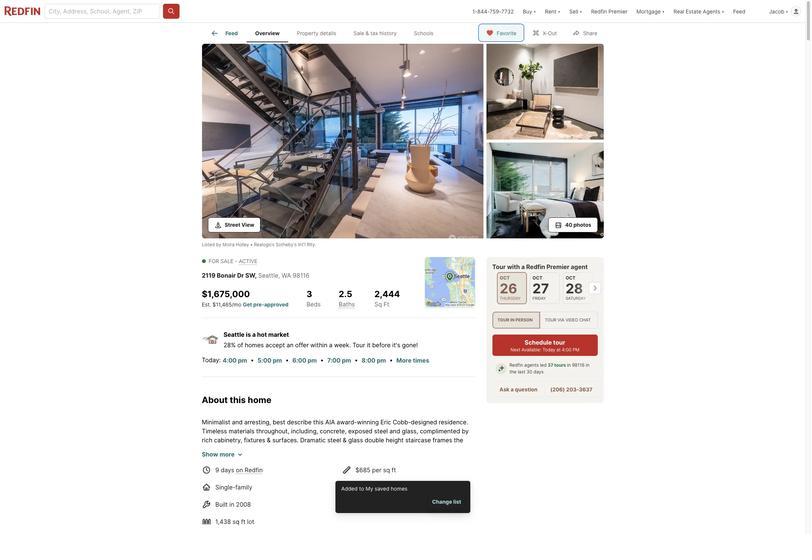 Task type: describe. For each thing, give the bounding box(es) containing it.
tour inside seattle is a hot market 28% of homes accept an offer within a week. tour it before it's gone!
[[353, 342, 365, 349]]

could
[[300, 473, 316, 481]]

feed inside "button"
[[733, 8, 745, 14]]

0 horizontal spatial days
[[221, 467, 234, 475]]

0 vertical spatial seattle
[[258, 272, 278, 280]]

times
[[413, 357, 429, 365]]

agents
[[703, 8, 720, 14]]

▾ for sell ▾
[[580, 8, 582, 14]]

thursday
[[500, 296, 521, 301]]

property details tab
[[288, 24, 345, 42]]

glass
[[348, 437, 363, 445]]

mortgage ▾ button
[[632, 0, 669, 22]]

40
[[565, 222, 572, 228]]

market
[[268, 331, 289, 339]]

beds
[[306, 301, 321, 308]]

view
[[454, 464, 467, 472]]

3
[[306, 289, 312, 300]]

sale & tax history
[[354, 30, 397, 36]]

0 vertical spatial this
[[230, 396, 246, 406]]

today: 4:00 pm • 5:00 pm • 6:00 pm • 7:00 pm • 8:00 pm • more times
[[202, 357, 429, 365]]

redfin up last
[[510, 363, 523, 369]]

redfin premier
[[591, 8, 628, 14]]

203-
[[566, 387, 579, 393]]

the inside in the last 30 days
[[510, 370, 517, 375]]

garage.
[[202, 473, 223, 481]]

levels
[[307, 464, 324, 472]]

at inside schedule tour next available: today at 4:00 pm
[[557, 348, 561, 353]]

redfin up oct 27 friday
[[526, 263, 545, 271]]

estate
[[686, 8, 701, 14]]

be
[[317, 473, 324, 481]]

0 horizontal spatial 98116
[[293, 272, 310, 280]]

saved
[[375, 486, 389, 492]]

schedule tour next available: today at 4:00 pm
[[511, 339, 579, 353]]

by inside the minimalist and arresting, best describe this aia award-winning eric cobb-designed residence. timeless materials throughout, including, concrete, exposed steel and glass, complimented by rich cabinetry, fixtures & surfaces. dramatic steel & glass double height staircase frames the show stopping view. multiple terraces to take advantage of the sunsets, olympic mountains and the magnificent views overlooking the salish sea. the rooftop terrace is truly sublime. additionally, this home lives on three levels plus the rooftop terrace along with a drive-in view garage. this space is finished and could be considered flex space. this is loft living at its best!
[[462, 428, 469, 436]]

to inside alert
[[359, 486, 364, 492]]

1 , from the left
[[255, 272, 257, 280]]

jacob ▾
[[769, 8, 788, 14]]

1 horizontal spatial steel
[[374, 428, 388, 436]]

4 pm from the left
[[342, 357, 351, 365]]

more
[[396, 357, 412, 365]]

advantage
[[332, 446, 361, 454]]

double
[[365, 437, 384, 445]]

oct for 26
[[500, 275, 510, 281]]

seattle inside seattle is a hot market 28% of homes accept an offer within a week. tour it before it's gone!
[[224, 331, 245, 339]]

offer
[[295, 342, 309, 349]]

real
[[674, 8, 684, 14]]

2008
[[236, 502, 251, 509]]

in left person
[[510, 318, 515, 323]]

show more button
[[202, 451, 242, 460]]

about
[[202, 396, 228, 406]]

▾ for rent ▾
[[558, 8, 560, 14]]

approved
[[264, 302, 288, 308]]

1-
[[472, 8, 477, 14]]

map entry image
[[425, 257, 475, 307]]

0 vertical spatial sq
[[383, 467, 390, 475]]

5:00 pm button
[[257, 356, 282, 366]]

• left 6:00
[[285, 357, 289, 364]]

• left more
[[390, 357, 393, 364]]

change
[[432, 499, 452, 506]]

homes inside seattle is a hot market 28% of homes accept an offer within a week. tour it before it's gone!
[[245, 342, 264, 349]]

garage
[[360, 484, 380, 492]]

1 vertical spatial ft
[[241, 519, 245, 526]]

redfin down views
[[245, 467, 263, 475]]

ask a question
[[500, 387, 538, 393]]

more times link
[[396, 357, 429, 365]]

bonair
[[217, 272, 236, 280]]

tours
[[554, 363, 566, 369]]

baths
[[339, 301, 355, 308]]

in-unit laundry (washer and dryer)
[[356, 502, 453, 509]]

space
[[239, 473, 256, 481]]

3 pm from the left
[[308, 357, 317, 365]]

and down 'three'
[[288, 473, 298, 481]]

overview
[[255, 30, 280, 36]]

surfaces.
[[272, 437, 299, 445]]

rent ▾ button
[[545, 0, 560, 22]]

list box containing tour in person
[[492, 312, 598, 329]]

$1,675,000 est. $11,465 /mo get pre-approved
[[202, 289, 288, 308]]

1 vertical spatial 98116
[[572, 363, 585, 369]]

1,438
[[215, 519, 231, 526]]

buy ▾ button
[[518, 0, 541, 22]]

terraces
[[285, 446, 309, 454]]

sq
[[374, 301, 382, 308]]

living
[[423, 473, 437, 481]]

sublime.
[[421, 455, 445, 463]]

in right 'tours'
[[567, 363, 571, 369]]

on redfin link
[[236, 467, 263, 475]]

6:00 pm button
[[292, 356, 317, 366]]

redfin inside button
[[591, 8, 607, 14]]

feed inside tab list
[[225, 30, 238, 36]]

& inside tab
[[366, 30, 369, 36]]

and left the dryer)
[[423, 502, 434, 509]]

(206) 203-3637
[[550, 387, 593, 393]]

0 vertical spatial terrace
[[379, 455, 399, 463]]

plus
[[325, 464, 337, 472]]

overlooking
[[266, 455, 299, 463]]

street view
[[225, 222, 254, 228]]

hot
[[257, 331, 267, 339]]

7:00 pm button
[[327, 356, 351, 366]]

▾ for mortgage ▾
[[662, 8, 665, 14]]

0 horizontal spatial sq
[[233, 519, 239, 526]]

on inside the minimalist and arresting, best describe this aia award-winning eric cobb-designed residence. timeless materials throughout, including, concrete, exposed steel and glass, complimented by rich cabinetry, fixtures & surfaces. dramatic steel & glass double height staircase frames the show stopping view. multiple terraces to take advantage of the sunsets, olympic mountains and the magnificent views overlooking the salish sea. the rooftop terrace is truly sublime. additionally, this home lives on three levels plus the rooftop terrace along with a drive-in view garage. this space is finished and could be considered flex space. this is loft living at its best!
[[282, 464, 289, 472]]

three
[[291, 464, 306, 472]]

tab list containing feed
[[202, 23, 448, 42]]

2 this from the left
[[392, 473, 404, 481]]

2 , from the left
[[278, 272, 280, 280]]

fixtures
[[244, 437, 265, 445]]

is inside seattle is a hot market 28% of homes accept an offer within a week. tour it before it's gone!
[[246, 331, 251, 339]]

tour for tour via video chat
[[545, 318, 556, 323]]

3637
[[579, 387, 593, 393]]

in-
[[356, 502, 363, 509]]

in inside in the last 30 days
[[586, 363, 590, 369]]

tour for tour with a redfin premier agent
[[492, 263, 506, 271]]

1 this from the left
[[225, 473, 237, 481]]

video
[[566, 318, 578, 323]]

history
[[380, 30, 397, 36]]

real estate agents ▾
[[674, 8, 724, 14]]

schools tab
[[405, 24, 442, 42]]

overview tab
[[247, 24, 288, 42]]

materials
[[229, 428, 255, 436]]

magnificent
[[213, 455, 246, 463]]

0 horizontal spatial by
[[216, 242, 221, 248]]

seattle is a hot market 28% of homes accept an offer within a week. tour it before it's gone!
[[224, 331, 418, 349]]

7:00
[[327, 357, 341, 365]]

sale
[[220, 258, 233, 265]]

and up view
[[463, 446, 474, 454]]

of inside the minimalist and arresting, best describe this aia award-winning eric cobb-designed residence. timeless materials throughout, including, concrete, exposed steel and glass, complimented by rich cabinetry, fixtures & surfaces. dramatic steel & glass double height staircase frames the show stopping view. multiple terraces to take advantage of the sunsets, olympic mountains and the magnificent views overlooking the salish sea. the rooftop terrace is truly sublime. additionally, this home lives on three levels plus the rooftop terrace along with a drive-in view garage. this space is finished and could be considered flex space. this is loft living at its best!
[[363, 446, 369, 454]]

lot
[[247, 519, 254, 526]]

property
[[297, 30, 318, 36]]

loft
[[411, 473, 421, 481]]

salish
[[311, 455, 328, 463]]

oct for 28
[[566, 275, 576, 281]]

1 vertical spatial rooftop
[[350, 464, 370, 472]]

premier inside button
[[608, 8, 628, 14]]

photos
[[573, 222, 591, 228]]

built
[[215, 502, 228, 509]]

show
[[202, 451, 218, 459]]

cobb-
[[393, 419, 411, 427]]

multiple
[[261, 446, 283, 454]]

is up along
[[401, 455, 405, 463]]

rent ▾ button
[[541, 0, 565, 22]]

agents
[[524, 363, 539, 369]]

eric
[[380, 419, 391, 427]]



Task type: locate. For each thing, give the bounding box(es) containing it.
feed
[[733, 8, 745, 14], [225, 30, 238, 36]]

frames
[[433, 437, 452, 445]]

1 vertical spatial premier
[[547, 263, 569, 271]]

pm right 6:00
[[308, 357, 317, 365]]

the up considered
[[339, 464, 348, 472]]

▾ for jacob ▾
[[786, 8, 788, 14]]

minimalist and arresting, best describe this aia award-winning eric cobb-designed residence. timeless materials throughout, including, concrete, exposed steel and glass, complimented by rich cabinetry, fixtures & surfaces. dramatic steel & glass double height staircase frames the show stopping view. multiple terraces to take advantage of the sunsets, olympic mountains and the magnificent views overlooking the salish sea. the rooftop terrace is truly sublime. additionally, this home lives on three levels plus the rooftop terrace along with a drive-in view garage. this space is finished and could be considered flex space. this is loft living at its best!
[[202, 419, 474, 481]]

in up 3637
[[586, 363, 590, 369]]

accept
[[266, 342, 285, 349]]

by
[[216, 242, 221, 248], [462, 428, 469, 436]]

0 horizontal spatial 4:00
[[223, 357, 237, 365]]

per
[[372, 467, 381, 475]]

▾ right sell
[[580, 8, 582, 14]]

2119 bonair dr sw , seattle , wa 98116
[[202, 272, 310, 280]]

& left tax at top
[[366, 30, 369, 36]]

1 horizontal spatial homes
[[391, 486, 407, 492]]

an
[[287, 342, 294, 349]]

days inside in the last 30 days
[[534, 370, 544, 375]]

on down overlooking
[[282, 464, 289, 472]]

home down views
[[250, 464, 266, 472]]

0 vertical spatial with
[[507, 263, 520, 271]]

redfin right sell ▾ dropdown button
[[591, 8, 607, 14]]

1 horizontal spatial oct
[[533, 275, 542, 281]]

1 horizontal spatial ,
[[278, 272, 280, 280]]

tour left person
[[498, 318, 509, 323]]

oct up thursday in the bottom right of the page
[[500, 275, 510, 281]]

0 vertical spatial days
[[534, 370, 544, 375]]

flex
[[359, 473, 370, 481]]

1 vertical spatial this
[[313, 419, 324, 427]]

and up height
[[390, 428, 400, 436]]

0 horizontal spatial premier
[[547, 263, 569, 271]]

oct for 27
[[533, 275, 542, 281]]

redfin premier button
[[587, 0, 632, 22]]

homes up the in-unit laundry (washer and dryer)
[[391, 486, 407, 492]]

tour
[[492, 263, 506, 271], [498, 318, 509, 323], [545, 318, 556, 323], [353, 342, 365, 349]]

seattle left 'wa'
[[258, 272, 278, 280]]

1 vertical spatial of
[[363, 446, 369, 454]]

in inside the minimalist and arresting, best describe this aia award-winning eric cobb-designed residence. timeless materials throughout, including, concrete, exposed steel and glass, complimented by rich cabinetry, fixtures & surfaces. dramatic steel & glass double height staircase frames the show stopping view. multiple terraces to take advantage of the sunsets, olympic mountains and the magnificent views overlooking the salish sea. the rooftop terrace is truly sublime. additionally, this home lives on three levels plus the rooftop terrace along with a drive-in view garage. this space is finished and could be considered flex space. this is loft living at its best!
[[447, 464, 452, 472]]

favorite button
[[480, 25, 523, 40]]

4:00 down 28%
[[223, 357, 237, 365]]

0 horizontal spatial this
[[225, 473, 237, 481]]

8:00 pm button
[[361, 356, 386, 366]]

is left hot
[[246, 331, 251, 339]]

sell
[[569, 8, 578, 14]]

1 horizontal spatial sq
[[383, 467, 390, 475]]

complimented
[[420, 428, 460, 436]]

tour left "via"
[[545, 318, 556, 323]]

share button
[[566, 25, 604, 40]]

spaces
[[381, 484, 402, 492]]

real estate agents ▾ link
[[674, 0, 724, 22]]

single-family
[[215, 484, 252, 492]]

this down along
[[392, 473, 404, 481]]

with up loft
[[411, 464, 423, 472]]

the up mountains
[[454, 437, 463, 445]]

terrace down 'sunsets,'
[[379, 455, 399, 463]]

1 horizontal spatial ft
[[392, 467, 396, 475]]

aia
[[325, 419, 335, 427]]

0 horizontal spatial feed
[[225, 30, 238, 36]]

led
[[540, 363, 547, 369]]

with up oct 26 thursday
[[507, 263, 520, 271]]

oct 26 thursday
[[500, 275, 521, 301]]

4:00 inside schedule tour next available: today at 4:00 pm
[[562, 348, 571, 353]]

oct down agent
[[566, 275, 576, 281]]

1 ▾ from the left
[[534, 8, 536, 14]]

1 horizontal spatial on
[[282, 464, 289, 472]]

• left 7:00
[[320, 357, 324, 364]]

at inside the minimalist and arresting, best describe this aia award-winning eric cobb-designed residence. timeless materials throughout, including, concrete, exposed steel and glass, complimented by rich cabinetry, fixtures & surfaces. dramatic steel & glass double height staircase frames the show stopping view. multiple terraces to take advantage of the sunsets, olympic mountains and the magnificent views overlooking the salish sea. the rooftop terrace is truly sublime. additionally, this home lives on three levels plus the rooftop terrace along with a drive-in view garage. this space is finished and could be considered flex space. this is loft living at its best!
[[439, 473, 445, 481]]

98116 down pm
[[572, 363, 585, 369]]

sale & tax history tab
[[345, 24, 405, 42]]

arresting,
[[244, 419, 271, 427]]

realogics
[[254, 242, 274, 248]]

wa
[[282, 272, 291, 280]]

▾ inside sell ▾ dropdown button
[[580, 8, 582, 14]]

homes down hot
[[245, 342, 264, 349]]

home up arresting,
[[248, 396, 271, 406]]

4 ▾ from the left
[[662, 8, 665, 14]]

tour up 26 at the bottom right
[[492, 263, 506, 271]]

this right about
[[230, 396, 246, 406]]

premier left mortgage
[[608, 8, 628, 14]]

tour left it
[[353, 342, 365, 349]]

▾ right 'agents'
[[722, 8, 724, 14]]

rent
[[545, 8, 556, 14]]

1 horizontal spatial this
[[392, 473, 404, 481]]

0 horizontal spatial of
[[237, 342, 243, 349]]

•
[[250, 242, 253, 248], [251, 357, 254, 364], [285, 357, 289, 364], [320, 357, 324, 364], [355, 357, 358, 364], [390, 357, 393, 364]]

2119 bonair dr sw, seattle, wa 98116 image
[[202, 44, 483, 239], [486, 44, 604, 140], [486, 143, 604, 239]]

mortgage ▾
[[637, 8, 665, 14]]

dramatic
[[300, 437, 326, 445]]

1 vertical spatial home
[[250, 464, 266, 472]]

premier left agent
[[547, 263, 569, 271]]

0 horizontal spatial with
[[411, 464, 423, 472]]

0 horizontal spatial ,
[[255, 272, 257, 280]]

award-
[[337, 419, 357, 427]]

1 horizontal spatial seattle
[[258, 272, 278, 280]]

1 horizontal spatial at
[[557, 348, 561, 353]]

▾ right mortgage
[[662, 8, 665, 14]]

along
[[394, 464, 410, 472]]

agent
[[571, 263, 588, 271]]

days down the led
[[534, 370, 544, 375]]

oct down tour with a redfin premier agent
[[533, 275, 542, 281]]

0 vertical spatial rooftop
[[356, 455, 377, 463]]

is left loft
[[405, 473, 410, 481]]

1 vertical spatial days
[[221, 467, 234, 475]]

0 vertical spatial 98116
[[293, 272, 310, 280]]

0 vertical spatial to
[[310, 446, 316, 454]]

change list
[[432, 499, 461, 506]]

buy
[[523, 8, 532, 14]]

2 oct from the left
[[533, 275, 542, 281]]

1 vertical spatial to
[[359, 486, 364, 492]]

in up 'its'
[[447, 464, 452, 472]]

to right 1
[[359, 486, 364, 492]]

rooftop up $685
[[356, 455, 377, 463]]

by left moira
[[216, 242, 221, 248]]

steel down concrete,
[[327, 437, 341, 445]]

0 horizontal spatial homes
[[245, 342, 264, 349]]

1 horizontal spatial with
[[507, 263, 520, 271]]

None button
[[497, 272, 527, 305], [530, 273, 560, 305], [563, 273, 593, 305], [497, 272, 527, 305], [530, 273, 560, 305], [563, 273, 593, 305]]

view.
[[245, 446, 259, 454]]

City, Address, School, Agent, ZIP search field
[[45, 4, 160, 19]]

seattle up 28%
[[224, 331, 245, 339]]

tour via video chat
[[545, 318, 591, 323]]

0 vertical spatial ft
[[392, 467, 396, 475]]

7732
[[501, 8, 514, 14]]

0 horizontal spatial at
[[439, 473, 445, 481]]

• left "8:00"
[[355, 357, 358, 364]]

▾ inside rent ▾ dropdown button
[[558, 8, 560, 14]]

oct inside oct 28 saturday
[[566, 275, 576, 281]]

at left 'its'
[[439, 473, 445, 481]]

▾ inside mortgage ▾ dropdown button
[[662, 8, 665, 14]]

at down tour
[[557, 348, 561, 353]]

space.
[[371, 473, 390, 481]]

0 vertical spatial home
[[248, 396, 271, 406]]

is right space
[[257, 473, 262, 481]]

this up space
[[238, 464, 249, 472]]

2 horizontal spatial &
[[366, 30, 369, 36]]

& up advantage
[[343, 437, 347, 445]]

the down show
[[202, 455, 211, 463]]

oct inside oct 26 thursday
[[500, 275, 510, 281]]

family
[[235, 484, 252, 492]]

the down double
[[371, 446, 380, 454]]

▾ right rent
[[558, 8, 560, 14]]

pm right 5:00
[[273, 357, 282, 365]]

tour for tour in person
[[498, 318, 509, 323]]

0 vertical spatial feed
[[733, 8, 745, 14]]

1 horizontal spatial &
[[343, 437, 347, 445]]

▾ inside buy ▾ dropdown button
[[534, 8, 536, 14]]

6 ▾ from the left
[[786, 8, 788, 14]]

a inside the minimalist and arresting, best describe this aia award-winning eric cobb-designed residence. timeless materials throughout, including, concrete, exposed steel and glass, complimented by rich cabinetry, fixtures & surfaces. dramatic steel & glass double height staircase frames the show stopping view. multiple terraces to take advantage of the sunsets, olympic mountains and the magnificent views overlooking the salish sea. the rooftop terrace is truly sublime. additionally, this home lives on three levels plus the rooftop terrace along with a drive-in view garage. this space is finished and could be considered flex space. this is loft living at its best!
[[425, 464, 429, 472]]

3 ▾ from the left
[[580, 8, 582, 14]]

• left 5:00
[[251, 357, 254, 364]]

1 vertical spatial homes
[[391, 486, 407, 492]]

ft right space.
[[392, 467, 396, 475]]

active
[[239, 258, 257, 265]]

dryer)
[[435, 502, 453, 509]]

0 vertical spatial premier
[[608, 8, 628, 14]]

on down magnificent
[[236, 467, 243, 475]]

1 vertical spatial seattle
[[224, 331, 245, 339]]

submit search image
[[168, 7, 175, 15]]

pm right 7:00
[[342, 357, 351, 365]]

of right 28%
[[237, 342, 243, 349]]

mountains
[[432, 446, 462, 454]]

finished
[[264, 473, 286, 481]]

1 horizontal spatial premier
[[608, 8, 628, 14]]

1 vertical spatial 4:00
[[223, 357, 237, 365]]

alert containing added to my saved homes
[[335, 481, 470, 514]]

& up multiple
[[267, 437, 271, 445]]

, left 'wa'
[[278, 272, 280, 280]]

home inside the minimalist and arresting, best describe this aia award-winning eric cobb-designed residence. timeless materials throughout, including, concrete, exposed steel and glass, complimented by rich cabinetry, fixtures & surfaces. dramatic steel & glass double height staircase frames the show stopping view. multiple terraces to take advantage of the sunsets, olympic mountains and the magnificent views overlooking the salish sea. the rooftop terrace is truly sublime. additionally, this home lives on three levels plus the rooftop terrace along with a drive-in view garage. this space is finished and could be considered flex space. this is loft living at its best!
[[250, 464, 266, 472]]

to down 'dramatic'
[[310, 446, 316, 454]]

residence.
[[439, 419, 468, 427]]

4:00 left pm
[[562, 348, 571, 353]]

1 horizontal spatial feed
[[733, 8, 745, 14]]

0 horizontal spatial oct
[[500, 275, 510, 281]]

homes inside alert
[[391, 486, 407, 492]]

▾ right jacob
[[786, 8, 788, 14]]

tour
[[553, 339, 565, 347]]

and up materials
[[232, 419, 243, 427]]

next image
[[589, 283, 601, 295]]

designed
[[411, 419, 437, 427]]

dr
[[237, 272, 244, 280]]

olympic
[[408, 446, 431, 454]]

with inside the minimalist and arresting, best describe this aia award-winning eric cobb-designed residence. timeless materials throughout, including, concrete, exposed steel and glass, complimented by rich cabinetry, fixtures & surfaces. dramatic steel & glass double height staircase frames the show stopping view. multiple terraces to take advantage of the sunsets, olympic mountains and the magnificent views overlooking the salish sea. the rooftop terrace is truly sublime. additionally, this home lives on three levels plus the rooftop terrace along with a drive-in view garage. this space is finished and could be considered flex space. this is loft living at its best!
[[411, 464, 423, 472]]

1 horizontal spatial 4:00
[[562, 348, 571, 353]]

pm right "8:00"
[[377, 357, 386, 365]]

this up single-family
[[225, 473, 237, 481]]

0 horizontal spatial seattle
[[224, 331, 245, 339]]

and
[[232, 419, 243, 427], [390, 428, 400, 436], [463, 446, 474, 454], [288, 473, 298, 481], [423, 502, 434, 509]]

/mo
[[232, 302, 241, 308]]

the left last
[[510, 370, 517, 375]]

5 pm from the left
[[377, 357, 386, 365]]

2 pm from the left
[[273, 357, 282, 365]]

single-
[[215, 484, 235, 492]]

list box
[[492, 312, 598, 329]]

1 horizontal spatial of
[[363, 446, 369, 454]]

is
[[246, 331, 251, 339], [401, 455, 405, 463], [257, 473, 262, 481], [405, 473, 410, 481]]

0 horizontal spatial to
[[310, 446, 316, 454]]

rooftop up "flex"
[[350, 464, 370, 472]]

0 vertical spatial by
[[216, 242, 221, 248]]

x-
[[543, 30, 548, 36]]

it's
[[392, 342, 400, 349]]

winning
[[357, 419, 379, 427]]

feed right 'agents'
[[733, 8, 745, 14]]

view
[[241, 222, 254, 228]]

5:00
[[258, 357, 271, 365]]

sq right per
[[383, 467, 390, 475]]

share
[[583, 30, 597, 36]]

0 vertical spatial steel
[[374, 428, 388, 436]]

1 horizontal spatial days
[[534, 370, 544, 375]]

1 oct from the left
[[500, 275, 510, 281]]

in right built
[[229, 502, 234, 509]]

0 horizontal spatial ft
[[241, 519, 245, 526]]

drive-
[[430, 464, 447, 472]]

sq
[[383, 467, 390, 475], [233, 519, 239, 526]]

▾ inside "real estate agents ▾" link
[[722, 8, 724, 14]]

3 oct from the left
[[566, 275, 576, 281]]

of down double
[[363, 446, 369, 454]]

via
[[558, 318, 564, 323]]

this left aia
[[313, 419, 324, 427]]

0 horizontal spatial steel
[[327, 437, 341, 445]]

$685
[[356, 467, 370, 475]]

▾ right buy at the right of the page
[[534, 8, 536, 14]]

to inside the minimalist and arresting, best describe this aia award-winning eric cobb-designed residence. timeless materials throughout, including, concrete, exposed steel and glass, complimented by rich cabinetry, fixtures & surfaces. dramatic steel & glass double height staircase frames the show stopping view. multiple terraces to take advantage of the sunsets, olympic mountains and the magnificent views overlooking the salish sea. the rooftop terrace is truly sublime. additionally, this home lives on three levels plus the rooftop terrace along with a drive-in view garage. this space is finished and could be considered flex space. this is loft living at its best!
[[310, 446, 316, 454]]

1 pm from the left
[[238, 357, 247, 365]]

1 vertical spatial at
[[439, 473, 445, 481]]

sell ▾ button
[[565, 0, 587, 22]]

1-844-759-7732 link
[[472, 8, 514, 14]]

buy ▾ button
[[523, 0, 536, 22]]

&
[[366, 30, 369, 36], [267, 437, 271, 445], [343, 437, 347, 445]]

5 ▾ from the left
[[722, 8, 724, 14]]

0 vertical spatial of
[[237, 342, 243, 349]]

details
[[320, 30, 336, 36]]

,
[[255, 272, 257, 280], [278, 272, 280, 280]]

x-out button
[[526, 25, 563, 40]]

0 vertical spatial at
[[557, 348, 561, 353]]

ft left 'lot'
[[241, 519, 245, 526]]

tab list
[[202, 23, 448, 42]]

by down residence.
[[462, 428, 469, 436]]

throughout,
[[256, 428, 289, 436]]

0 vertical spatial homes
[[245, 342, 264, 349]]

my
[[366, 486, 373, 492]]

int'l
[[298, 242, 306, 248]]

terrace up space.
[[372, 464, 392, 472]]

days right the 9
[[221, 467, 234, 475]]

of inside seattle is a hot market 28% of homes accept an offer within a week. tour it before it's gone!
[[237, 342, 243, 349]]

98116 right 'wa'
[[293, 272, 310, 280]]

oct inside oct 27 friday
[[533, 275, 542, 281]]

alert
[[335, 481, 470, 514]]

1 horizontal spatial by
[[462, 428, 469, 436]]

, right dr
[[255, 272, 257, 280]]

1 vertical spatial with
[[411, 464, 423, 472]]

1 horizontal spatial 98116
[[572, 363, 585, 369]]

▾ for buy ▾
[[534, 8, 536, 14]]

4:00 inside today: 4:00 pm • 5:00 pm • 6:00 pm • 7:00 pm • 8:00 pm • more times
[[223, 357, 237, 365]]

sq right "1,438"
[[233, 519, 239, 526]]

2 ▾ from the left
[[558, 8, 560, 14]]

2 horizontal spatial oct
[[566, 275, 576, 281]]

1 vertical spatial terrace
[[372, 464, 392, 472]]

in
[[510, 318, 515, 323], [567, 363, 571, 369], [586, 363, 590, 369], [447, 464, 452, 472], [229, 502, 234, 509]]

feed left overview
[[225, 30, 238, 36]]

30
[[527, 370, 532, 375]]

• right holley
[[250, 242, 253, 248]]

1 vertical spatial feed
[[225, 30, 238, 36]]

0 horizontal spatial &
[[267, 437, 271, 445]]

1 horizontal spatial to
[[359, 486, 364, 492]]

1 vertical spatial sq
[[233, 519, 239, 526]]

1 vertical spatial steel
[[327, 437, 341, 445]]

0 vertical spatial 4:00
[[562, 348, 571, 353]]

1 vertical spatial by
[[462, 428, 469, 436]]

on
[[282, 464, 289, 472], [236, 467, 243, 475]]

pm left 5:00
[[238, 357, 247, 365]]

the up 'three'
[[300, 455, 310, 463]]

steel down eric
[[374, 428, 388, 436]]

2 vertical spatial this
[[238, 464, 249, 472]]

get pre-approved link
[[243, 302, 288, 308]]

0 horizontal spatial on
[[236, 467, 243, 475]]

(206) 203-3637 link
[[550, 387, 593, 393]]

show
[[202, 446, 217, 454]]

$1,675,000
[[202, 289, 250, 300]]



Task type: vqa. For each thing, say whether or not it's contained in the screenshot.
view.
yes



